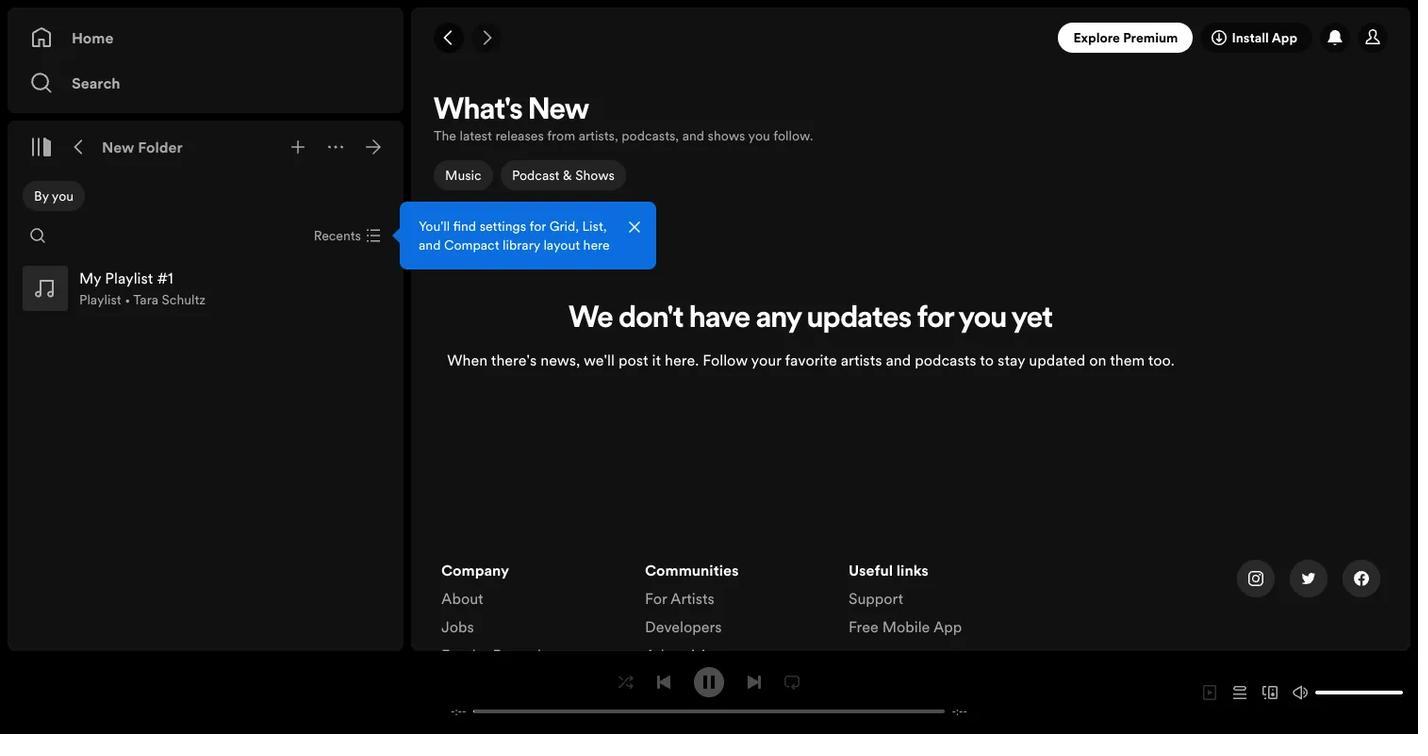 Task type: vqa. For each thing, say whether or not it's contained in the screenshot.
fifth Nov 24, 2023 from the top of the Today's Top Hits GRID
no



Task type: locate. For each thing, give the bounding box(es) containing it.
search
[[72, 73, 120, 93]]

1 vertical spatial app
[[934, 617, 962, 637]]

explore premium button
[[1059, 23, 1194, 53]]

player controls element
[[429, 667, 990, 719]]

next image
[[747, 675, 762, 690]]

instagram image
[[1249, 571, 1264, 586]]

podcast
[[512, 166, 559, 185]]

for left grid,
[[530, 217, 546, 236]]

advertising link
[[645, 645, 723, 673]]

0 horizontal spatial list
[[441, 560, 623, 673]]

free mobile app link
[[849, 617, 962, 645]]

and inside what's new the latest releases from artists, podcasts, and shows you follow.
[[683, 126, 705, 145]]

for
[[645, 588, 667, 609], [441, 645, 464, 666]]

Disable repeat checkbox
[[777, 667, 807, 698]]

-:--
[[451, 705, 466, 719], [952, 705, 968, 719]]

previous image
[[657, 675, 672, 690]]

app right mobile
[[934, 617, 962, 637]]

and inside you'll find settings for grid, list, and compact library layout here
[[419, 236, 441, 255]]

we'll
[[584, 350, 615, 371]]

playlist
[[79, 291, 121, 309]]

podcasts
[[915, 350, 977, 371]]

go back image
[[441, 30, 457, 45]]

group
[[15, 258, 396, 319]]

we
[[569, 304, 613, 335]]

0 horizontal spatial -:--
[[451, 705, 466, 719]]

3 list from the left
[[849, 560, 1030, 645]]

1 vertical spatial for
[[441, 645, 464, 666]]

1 list from the left
[[441, 560, 623, 673]]

follow
[[703, 350, 748, 371]]

what's new the latest releases from artists, podcasts, and shows you follow.
[[434, 96, 814, 145]]

By you checkbox
[[23, 181, 85, 211]]

post
[[619, 350, 649, 371]]

disable repeat image
[[785, 675, 800, 690]]

0 vertical spatial and
[[683, 126, 705, 145]]

links
[[897, 560, 929, 581]]

:-
[[455, 705, 462, 719], [957, 705, 964, 719]]

for the record link
[[441, 645, 541, 673]]

useful links support free mobile app
[[849, 560, 962, 637]]

my playlist #1 - playlist by tara schultz | spotify element
[[411, 91, 1411, 735]]

about link
[[441, 588, 484, 617]]

find
[[453, 217, 476, 236]]

list,
[[582, 217, 607, 236]]

go forward image
[[479, 30, 494, 45]]

and right artists
[[886, 350, 911, 371]]

by
[[34, 187, 49, 206]]

connect to a device image
[[1263, 686, 1278, 701]]

jobs link
[[441, 617, 474, 645]]

you'll find settings for grid, list, and compact library layout here dialog
[[400, 202, 657, 270]]

have
[[690, 304, 751, 335]]

here.
[[665, 350, 699, 371]]

group inside main element
[[15, 258, 396, 319]]

0 horizontal spatial for
[[441, 645, 464, 666]]

support
[[849, 588, 904, 609]]

jobs
[[441, 617, 474, 637]]

new inside button
[[102, 137, 134, 158]]

artists
[[841, 350, 882, 371]]

install
[[1232, 28, 1269, 47]]

for up podcasts
[[918, 304, 954, 335]]

it
[[652, 350, 661, 371]]

we don't have any updates for you yet
[[569, 304, 1053, 335]]

1 horizontal spatial you
[[749, 126, 771, 145]]

for
[[530, 217, 546, 236], [918, 304, 954, 335]]

&
[[563, 166, 572, 185]]

search link
[[30, 64, 381, 102]]

home link
[[30, 19, 381, 57]]

1 horizontal spatial -:--
[[952, 705, 968, 719]]

developers
[[645, 617, 722, 637]]

0 horizontal spatial you
[[52, 187, 74, 206]]

you
[[749, 126, 771, 145], [52, 187, 74, 206], [959, 304, 1007, 335]]

and left shows
[[683, 126, 705, 145]]

for left the
[[441, 645, 464, 666]]

2 horizontal spatial and
[[886, 350, 911, 371]]

0 vertical spatial for
[[530, 217, 546, 236]]

podcasts,
[[622, 126, 679, 145]]

news,
[[541, 350, 580, 371]]

new folder
[[102, 137, 183, 158]]

Music checkbox
[[434, 160, 493, 191]]

tara
[[133, 291, 159, 309]]

0 horizontal spatial app
[[934, 617, 962, 637]]

1 vertical spatial and
[[419, 236, 441, 255]]

artists,
[[579, 126, 619, 145]]

list
[[441, 560, 623, 673], [645, 560, 826, 722], [849, 560, 1030, 645]]

1 horizontal spatial new
[[529, 96, 589, 126]]

2 vertical spatial you
[[959, 304, 1007, 335]]

None search field
[[23, 221, 53, 251]]

yet
[[1012, 304, 1053, 335]]

Recents, List view field
[[299, 221, 392, 251]]

releases
[[496, 126, 544, 145]]

0 horizontal spatial :-
[[455, 705, 462, 719]]

new left folder
[[102, 137, 134, 158]]

app right install
[[1272, 28, 1298, 47]]

0 horizontal spatial new
[[102, 137, 134, 158]]

for left artists
[[645, 588, 667, 609]]

1 horizontal spatial for
[[645, 588, 667, 609]]

favorite
[[785, 350, 837, 371]]

0 horizontal spatial for
[[530, 217, 546, 236]]

1 vertical spatial you
[[52, 187, 74, 206]]

pause image
[[702, 675, 717, 690]]

1 :- from the left
[[455, 705, 462, 719]]

1 -:-- from the left
[[451, 705, 466, 719]]

2 list from the left
[[645, 560, 826, 722]]

new up podcast & shows
[[529, 96, 589, 126]]

useful
[[849, 560, 893, 581]]

0 vertical spatial for
[[645, 588, 667, 609]]

you up to
[[959, 304, 1007, 335]]

and left find at the left top of page
[[419, 236, 441, 255]]

updates
[[808, 304, 912, 335]]

-
[[451, 705, 455, 719], [462, 705, 466, 719], [952, 705, 957, 719], [964, 705, 968, 719]]

you right shows
[[749, 126, 771, 145]]

install app link
[[1201, 23, 1313, 53]]

group containing playlist
[[15, 258, 396, 319]]

0 vertical spatial app
[[1272, 28, 1298, 47]]

new inside what's new the latest releases from artists, podcasts, and shows you follow.
[[529, 96, 589, 126]]

2 -:-- from the left
[[952, 705, 968, 719]]

app inside "useful links support free mobile app"
[[934, 617, 962, 637]]

1 horizontal spatial for
[[918, 304, 954, 335]]

new
[[529, 96, 589, 126], [102, 137, 134, 158]]

shows
[[575, 166, 615, 185]]

from
[[547, 126, 576, 145]]

2 :- from the left
[[957, 705, 964, 719]]

the
[[467, 645, 489, 666]]

0 horizontal spatial and
[[419, 236, 441, 255]]

list containing useful links
[[849, 560, 1030, 645]]

0 vertical spatial new
[[529, 96, 589, 126]]

home
[[72, 27, 114, 48]]

2 vertical spatial and
[[886, 350, 911, 371]]

layout
[[544, 236, 580, 255]]

you inside by you option
[[52, 187, 74, 206]]

1 vertical spatial new
[[102, 137, 134, 158]]

1 horizontal spatial app
[[1272, 28, 1298, 47]]

premium
[[1124, 28, 1179, 47]]

artists
[[671, 588, 715, 609]]

2 horizontal spatial list
[[849, 560, 1030, 645]]

1 horizontal spatial and
[[683, 126, 705, 145]]

enable shuffle image
[[619, 675, 634, 690]]

communities
[[645, 560, 739, 581]]

1 horizontal spatial :-
[[957, 705, 964, 719]]

app
[[1272, 28, 1298, 47], [934, 617, 962, 637]]

you right by
[[52, 187, 74, 206]]

0 vertical spatial you
[[749, 126, 771, 145]]

record
[[493, 645, 541, 666]]

and
[[683, 126, 705, 145], [419, 236, 441, 255], [886, 350, 911, 371]]

to
[[980, 350, 994, 371]]

list containing communities
[[645, 560, 826, 722]]

by you
[[34, 187, 74, 206]]

1 vertical spatial for
[[918, 304, 954, 335]]

1 horizontal spatial list
[[645, 560, 826, 722]]



Task type: describe. For each thing, give the bounding box(es) containing it.
settings
[[480, 217, 526, 236]]

music
[[445, 166, 482, 185]]

podcast & shows
[[512, 166, 615, 185]]

shows
[[708, 126, 746, 145]]

don't
[[619, 304, 684, 335]]

company about jobs for the record
[[441, 560, 541, 666]]

them
[[1110, 350, 1145, 371]]

any
[[756, 304, 802, 335]]

new folder button
[[98, 132, 187, 162]]

for inside 'my playlist #1 - playlist by tara schultz | spotify' element
[[918, 304, 954, 335]]

folder
[[138, 137, 183, 158]]

main element
[[8, 8, 657, 652]]

compact
[[444, 236, 499, 255]]

when there's news, we'll post it here. follow your favorite artists and podcasts to stay updated on them too.
[[447, 350, 1175, 371]]

here
[[584, 236, 610, 255]]

•
[[125, 291, 130, 309]]

library
[[503, 236, 540, 255]]

app inside top bar and user menu element
[[1272, 28, 1298, 47]]

for inside you'll find settings for grid, list, and compact library layout here
[[530, 217, 546, 236]]

free
[[849, 617, 879, 637]]

search in your library image
[[30, 228, 45, 243]]

list containing company
[[441, 560, 623, 673]]

follow.
[[774, 126, 814, 145]]

facebook image
[[1355, 571, 1370, 586]]

1 - from the left
[[451, 705, 455, 719]]

recents
[[314, 226, 361, 245]]

Podcast & Shows checkbox
[[500, 160, 626, 191]]

2 horizontal spatial you
[[959, 304, 1007, 335]]

2 - from the left
[[462, 705, 466, 719]]

when
[[447, 350, 488, 371]]

for inside the company about jobs for the record
[[441, 645, 464, 666]]

latest
[[460, 126, 492, 145]]

you'll
[[419, 217, 450, 236]]

updated
[[1029, 350, 1086, 371]]

install app
[[1232, 28, 1298, 47]]

what's
[[434, 96, 523, 126]]

on
[[1090, 350, 1107, 371]]

advertising
[[645, 645, 723, 666]]

company
[[441, 560, 510, 581]]

communities for artists developers advertising
[[645, 560, 739, 666]]

about
[[441, 588, 484, 609]]

you'll find settings for grid, list, and compact library layout here
[[419, 217, 610, 255]]

schultz
[[162, 291, 206, 309]]

too.
[[1149, 350, 1175, 371]]

you inside what's new the latest releases from artists, podcasts, and shows you follow.
[[749, 126, 771, 145]]

none search field inside main element
[[23, 221, 53, 251]]

explore
[[1074, 28, 1121, 47]]

mobile
[[883, 617, 930, 637]]

3 - from the left
[[952, 705, 957, 719]]

support link
[[849, 588, 904, 617]]

top bar and user menu element
[[411, 8, 1411, 68]]

playlist • tara schultz
[[79, 291, 206, 309]]

your
[[751, 350, 782, 371]]

developers link
[[645, 617, 722, 645]]

grid,
[[550, 217, 579, 236]]

stay
[[998, 350, 1026, 371]]

what's new image
[[1328, 30, 1343, 45]]

explore premium
[[1074, 28, 1179, 47]]

twitter image
[[1302, 571, 1317, 586]]

the
[[434, 126, 456, 145]]

there's
[[491, 350, 537, 371]]

4 - from the left
[[964, 705, 968, 719]]

for artists link
[[645, 588, 715, 617]]

volume high image
[[1293, 686, 1308, 701]]

for inside communities for artists developers advertising
[[645, 588, 667, 609]]



